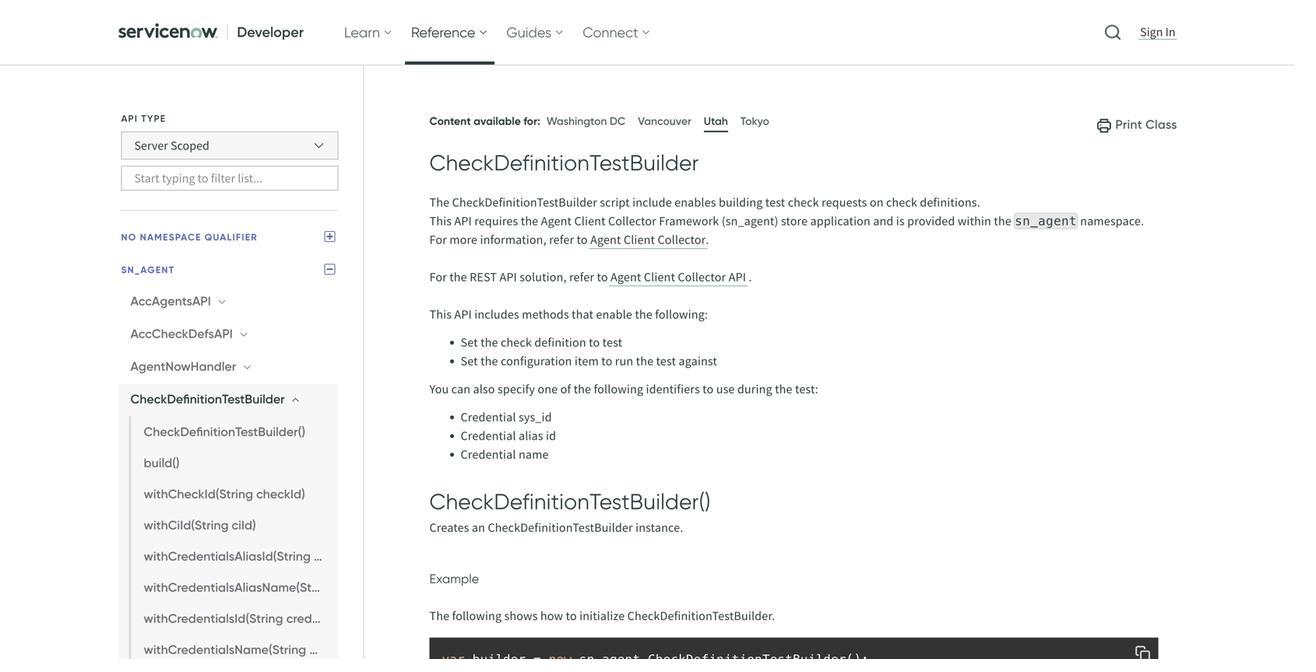 Task type: locate. For each thing, give the bounding box(es) containing it.
developer
[[237, 23, 304, 41]]

learn button
[[338, 0, 399, 65]]

guides button
[[500, 0, 570, 65]]

sign in
[[1140, 24, 1176, 40]]

in
[[1166, 24, 1176, 40]]

guides
[[507, 24, 552, 41]]

sign in button
[[1137, 23, 1179, 41]]



Task type: describe. For each thing, give the bounding box(es) containing it.
connect
[[583, 24, 638, 41]]

learn
[[344, 24, 380, 41]]

sign
[[1140, 24, 1163, 40]]

developer link
[[112, 0, 313, 65]]

connect button
[[577, 0, 657, 65]]

reference button
[[405, 0, 494, 65]]

reference
[[411, 24, 475, 41]]



